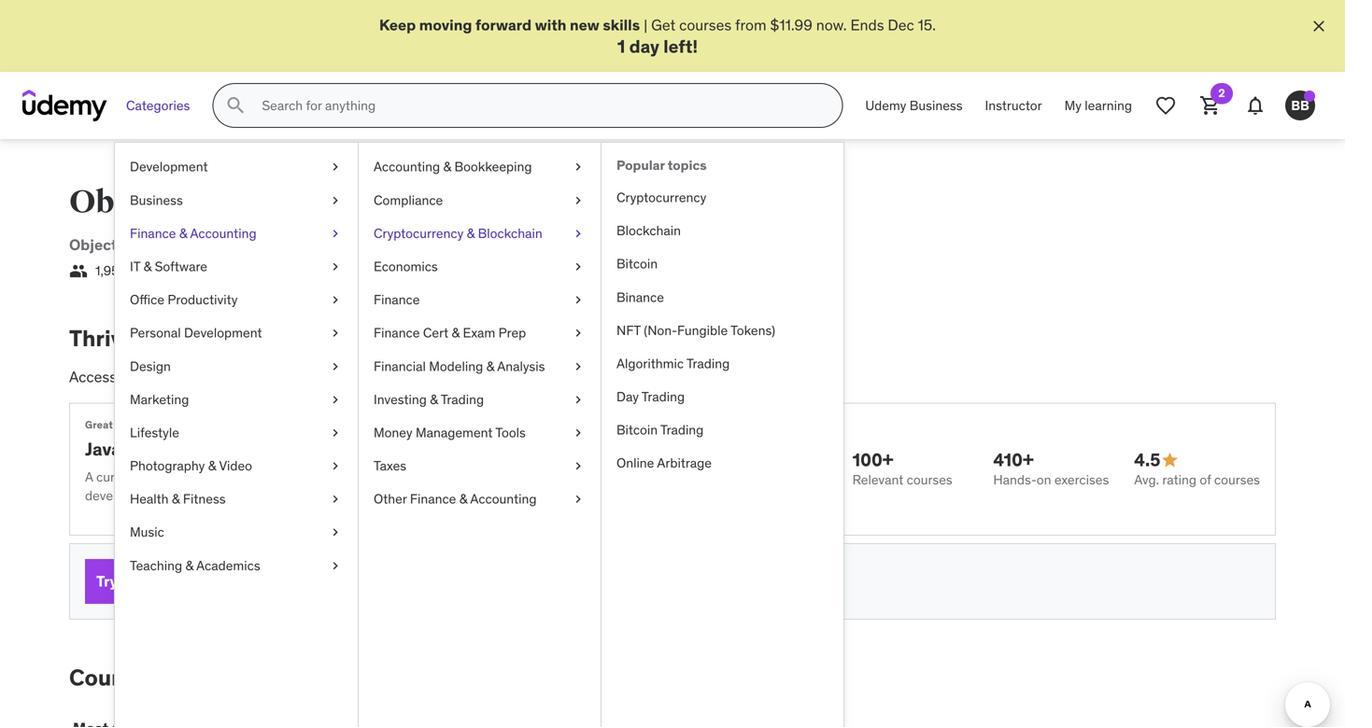 Task type: vqa. For each thing, say whether or not it's contained in the screenshot.
Volkswagen image
no



Task type: locate. For each thing, give the bounding box(es) containing it.
plan inside the "try personal plan for free" link
[[187, 572, 218, 591]]

investing & trading link
[[359, 383, 601, 417]]

xsmall image for economics
[[571, 258, 586, 276]]

0 vertical spatial bitcoin
[[617, 256, 658, 272]]

1 vertical spatial small image
[[1161, 451, 1179, 470]]

finance up financial
[[374, 325, 420, 342]]

1 vertical spatial software
[[155, 258, 207, 275]]

it & software link
[[454, 236, 556, 255], [115, 250, 358, 284]]

100+
[[852, 449, 894, 471]]

|
[[644, 15, 648, 35]]

anytime.
[[573, 573, 623, 590]]

xsmall image inside economics 'link'
[[571, 258, 586, 276]]

0 vertical spatial cryptocurrency
[[617, 189, 706, 206]]

my learning link
[[1053, 83, 1143, 128]]

with inside keep moving forward with new skills | get courses from $11.99 now. ends dec 15. 1 day left!
[[535, 15, 566, 35]]

1 vertical spatial you
[[229, 664, 268, 692]]

binance
[[617, 289, 664, 306]]

development link up the economics
[[359, 236, 454, 255]]

for
[[395, 368, 413, 387], [116, 419, 130, 432], [222, 572, 242, 591]]

trading up bitcoin trading
[[642, 389, 685, 405]]

xsmall image inside investing & trading link
[[571, 391, 586, 409]]

xsmall image for taxes
[[571, 457, 586, 476]]

help
[[475, 469, 500, 486]]

of up fitness at the left of page
[[204, 469, 215, 486]]

cryptocurrency down compliance
[[374, 225, 464, 242]]

2 horizontal spatial a
[[595, 469, 602, 486]]

a
[[120, 368, 128, 387], [561, 368, 569, 387], [595, 469, 602, 486]]

1 vertical spatial accounting
[[190, 225, 256, 242]]

binance link
[[602, 281, 844, 314]]

accounting down help
[[470, 491, 537, 508]]

music link
[[115, 516, 358, 550]]

oriented up finance & accounting
[[175, 183, 311, 222]]

to left help
[[460, 469, 472, 486]]

on inside 410+ hands-on exercises
[[1037, 472, 1051, 488]]

marketing link
[[115, 383, 358, 417]]

small image left 1,958,817
[[69, 262, 88, 281]]

for right great
[[116, 419, 130, 432]]

finance for finance & accounting
[[130, 225, 176, 242]]

in-
[[417, 368, 435, 387]]

oriented up 1,958,817 learners
[[120, 236, 183, 255]]

xsmall image for health & fitness
[[328, 491, 343, 509]]

0 vertical spatial to
[[340, 236, 355, 255]]

0 vertical spatial object
[[69, 183, 170, 222]]

economics link
[[359, 250, 601, 284]]

java developers link
[[85, 438, 221, 460]]

great
[[85, 419, 113, 432]]

online arbitrage
[[617, 455, 712, 472]]

now.
[[816, 15, 847, 35]]

courses right rated
[[284, 368, 336, 387]]

xsmall image inside personal development link
[[328, 324, 343, 343]]

small image up rating
[[1161, 451, 1179, 470]]

Search for anything text field
[[258, 90, 820, 122]]

blockchain down popular
[[617, 222, 681, 239]]

day trading
[[617, 389, 685, 405]]

curated up investing
[[340, 368, 391, 387]]

trading for bitcoin trading
[[660, 422, 704, 439]]

instructor
[[985, 97, 1042, 114]]

development down 'categories' dropdown button
[[130, 159, 208, 175]]

0 horizontal spatial to
[[161, 664, 184, 692]]

development link
[[115, 151, 358, 184], [359, 236, 454, 255]]

1 vertical spatial for
[[116, 419, 130, 432]]

relates
[[288, 236, 337, 255]]

1 vertical spatial programming
[[187, 236, 285, 255]]

bb
[[1291, 97, 1309, 114]]

xsmall image inside lifestyle link
[[328, 424, 343, 442]]

it down compliance link
[[461, 236, 474, 255]]

1 horizontal spatial curated
[[340, 368, 391, 387]]

1 horizontal spatial on
[[1037, 472, 1051, 488]]

1 horizontal spatial business
[[910, 97, 963, 114]]

finance cert & exam prep
[[374, 325, 526, 342]]

programming down business link
[[187, 236, 285, 255]]

0 vertical spatial development link
[[115, 151, 358, 184]]

financial modeling & analysis link
[[359, 350, 601, 383]]

2 vertical spatial accounting
[[470, 491, 537, 508]]

courses right the relevant
[[907, 472, 953, 488]]

curated
[[340, 368, 391, 387], [96, 469, 141, 486]]

finance up the it & software
[[130, 225, 176, 242]]

udemy business
[[865, 97, 963, 114]]

marketing
[[130, 391, 189, 408]]

bitcoin inside bitcoin trading link
[[617, 422, 658, 439]]

xsmall image inside taxes link
[[571, 457, 586, 476]]

xsmall image inside music link
[[328, 524, 343, 542]]

0 horizontal spatial cryptocurrency
[[374, 225, 464, 242]]

xsmall image inside 'finance cert & exam prep' link
[[571, 324, 586, 343]]

development down office productivity link
[[184, 325, 262, 342]]

xsmall image inside other finance & accounting 'link'
[[571, 491, 586, 509]]

close image
[[1310, 17, 1328, 35]]

music
[[130, 524, 164, 541]]

1 horizontal spatial cryptocurrency
[[617, 189, 706, 206]]

with left the new
[[535, 15, 566, 35]]

xsmall image for investing & trading
[[571, 391, 586, 409]]

1 horizontal spatial exercises
[[1054, 472, 1109, 488]]

nft
[[617, 322, 641, 339]]

health & fitness
[[130, 491, 226, 508]]

0 vertical spatial oriented
[[175, 183, 311, 222]]

for left free
[[222, 572, 242, 591]]

0 horizontal spatial courses
[[69, 664, 156, 692]]

xsmall image for finance & accounting
[[328, 225, 343, 243]]

to right relates
[[340, 236, 355, 255]]

software up office productivity
[[155, 258, 207, 275]]

0 horizontal spatial programming
[[187, 236, 285, 255]]

0 vertical spatial development
[[130, 159, 208, 175]]

courses left and
[[219, 469, 264, 486]]

to left get
[[161, 664, 184, 692]]

0 vertical spatial programming
[[317, 183, 528, 222]]

finance right other
[[410, 491, 456, 508]]

blockchain down compliance link
[[478, 225, 542, 242]]

xsmall image
[[328, 191, 343, 210], [571, 191, 586, 210], [571, 258, 586, 276], [328, 291, 343, 309], [328, 358, 343, 376], [571, 358, 586, 376], [328, 391, 343, 409], [328, 424, 343, 442], [328, 457, 343, 476], [328, 491, 343, 509], [571, 491, 586, 509], [328, 557, 343, 575]]

1 horizontal spatial courses
[[534, 183, 655, 222]]

1 vertical spatial it
[[130, 258, 140, 275]]

0 horizontal spatial exercises
[[402, 469, 457, 486]]

1 horizontal spatial it & software link
[[454, 236, 556, 255]]

cryptocurrency down popular topics
[[617, 189, 706, 206]]

accounting
[[374, 159, 440, 175], [190, 225, 256, 242], [470, 491, 537, 508]]

0 horizontal spatial plan
[[187, 572, 218, 591]]

1 vertical spatial curated
[[96, 469, 141, 486]]

business up finance & accounting
[[130, 192, 183, 209]]

a right 'as'
[[595, 469, 602, 486]]

1 vertical spatial cryptocurrency
[[374, 225, 464, 242]]

topics
[[668, 157, 707, 174]]

learners
[[153, 263, 201, 279]]

thrive in your career
[[69, 325, 285, 353]]

bitcoin link
[[602, 248, 844, 281]]

cryptocurrency link
[[602, 181, 844, 214]]

cryptocurrency & blockchain
[[374, 225, 542, 242]]

of right rating
[[1200, 472, 1211, 488]]

to
[[340, 236, 355, 255], [460, 469, 472, 486], [161, 664, 184, 692]]

software down compliance link
[[491, 236, 556, 255]]

you have alerts image
[[1304, 91, 1315, 102]]

courses up left! on the top of page
[[679, 15, 732, 35]]

0 vertical spatial business
[[910, 97, 963, 114]]

finance
[[130, 225, 176, 242], [374, 292, 420, 308], [374, 325, 420, 342], [410, 491, 456, 508]]

bitcoin up the online
[[617, 422, 658, 439]]

accounting up compliance
[[374, 159, 440, 175]]

object for object oriented programming courses
[[69, 183, 170, 222]]

accounting inside 'link'
[[470, 491, 537, 508]]

xsmall image for compliance
[[571, 191, 586, 210]]

xsmall image inside office productivity link
[[328, 291, 343, 309]]

1 horizontal spatial small image
[[1161, 451, 1179, 470]]

xsmall image inside "money management tools" link
[[571, 424, 586, 442]]

business
[[910, 97, 963, 114], [130, 192, 183, 209]]

moving
[[419, 15, 472, 35]]

1 vertical spatial bitcoin
[[617, 422, 658, 439]]

financial modeling & analysis
[[374, 358, 545, 375]]

thrive
[[69, 325, 135, 353]]

courses
[[534, 183, 655, 222], [69, 664, 156, 692]]

accounting down business link
[[190, 225, 256, 242]]

xsmall image inside marketing link
[[328, 391, 343, 409]]

month
[[430, 573, 468, 590]]

1 object from the top
[[69, 183, 170, 222]]

it & software link down compliance link
[[454, 236, 556, 255]]

day
[[617, 389, 639, 405]]

2 vertical spatial for
[[222, 572, 242, 591]]

a left design
[[120, 368, 128, 387]]

0 horizontal spatial for
[[116, 419, 130, 432]]

video
[[219, 458, 252, 475]]

try personal plan for free
[[96, 572, 274, 591]]

1 vertical spatial business
[[130, 192, 183, 209]]

xsmall image inside the "design" link
[[328, 358, 343, 376]]

0 vertical spatial small image
[[69, 262, 88, 281]]

2 horizontal spatial accounting
[[470, 491, 537, 508]]

0 vertical spatial it
[[461, 236, 474, 255]]

trading
[[687, 355, 730, 372], [642, 389, 685, 405], [441, 391, 484, 408], [660, 422, 704, 439]]

for left in- on the left
[[395, 368, 413, 387]]

it & software link up productivity
[[115, 250, 358, 284]]

0 horizontal spatial software
[[155, 258, 207, 275]]

xsmall image inside finance link
[[571, 291, 586, 309]]

try personal plan for free link
[[85, 559, 285, 604]]

xsmall image for lifestyle
[[328, 424, 343, 442]]

xsmall image for teaching & academics
[[328, 557, 343, 575]]

programming for relates
[[187, 236, 285, 255]]

0 vertical spatial curated
[[340, 368, 391, 387]]

oriented
[[175, 183, 311, 222], [120, 236, 183, 255]]

xsmall image inside photography & video link
[[328, 457, 343, 476]]

xsmall image inside business link
[[328, 191, 343, 210]]

0 vertical spatial you
[[503, 469, 524, 486]]

collection inside great for java developers a curated collection of courses and hands-on practice exercises to help you advance as a java developer.
[[144, 469, 201, 486]]

1 horizontal spatial software
[[491, 236, 556, 255]]

1 horizontal spatial accounting
[[374, 159, 440, 175]]

cryptocurrency for cryptocurrency
[[617, 189, 706, 206]]

xsmall image inside the health & fitness link
[[328, 491, 343, 509]]

popular topics
[[617, 157, 707, 174]]

programming down accounting & bookkeeping
[[317, 183, 528, 222]]

xsmall image for development
[[328, 158, 343, 176]]

410+
[[993, 449, 1034, 471]]

0 vertical spatial courses
[[534, 183, 655, 222]]

personal right try
[[121, 572, 183, 591]]

subscription.
[[668, 368, 754, 387]]

exercises up 'other finance & accounting'
[[402, 469, 457, 486]]

small image
[[69, 262, 88, 281], [1161, 451, 1179, 470]]

plan
[[635, 368, 664, 387], [187, 572, 218, 591]]

trading inside 'link'
[[687, 355, 730, 372]]

xsmall image inside it & software link
[[328, 258, 343, 276]]

0 horizontal spatial curated
[[96, 469, 141, 486]]

for inside great for java developers a curated collection of courses and hands-on practice exercises to help you advance as a java developer.
[[116, 419, 130, 432]]

collection up marketing
[[132, 368, 197, 387]]

1 vertical spatial personal
[[573, 368, 631, 387]]

0 vertical spatial with
[[535, 15, 566, 35]]

0 horizontal spatial on
[[334, 469, 348, 486]]

1 vertical spatial object
[[69, 236, 117, 255]]

1 horizontal spatial you
[[503, 469, 524, 486]]

get
[[651, 15, 676, 35]]

financial
[[374, 358, 426, 375]]

2 bitcoin from the top
[[617, 422, 658, 439]]

java
[[605, 469, 629, 486]]

1 horizontal spatial it
[[461, 236, 474, 255]]

exercises left avg.
[[1054, 472, 1109, 488]]

a right analysis
[[561, 368, 569, 387]]

1 vertical spatial oriented
[[120, 236, 183, 255]]

of left the top-
[[200, 368, 213, 387]]

1 horizontal spatial for
[[222, 572, 242, 591]]

oriented for object oriented programming relates to development it & software
[[120, 236, 183, 255]]

collection
[[132, 368, 197, 387], [144, 469, 201, 486]]

collection up the health & fitness
[[144, 469, 201, 486]]

courses inside the 100+ relevant courses
[[907, 472, 953, 488]]

1 horizontal spatial programming
[[317, 183, 528, 222]]

access a collection of top-rated courses curated for in-demand roles with a personal plan subscription.
[[69, 368, 754, 387]]

finance & accounting
[[130, 225, 256, 242]]

courses to get you started
[[69, 664, 350, 692]]

development link down "submit search" icon
[[115, 151, 358, 184]]

xsmall image inside accounting & bookkeeping link
[[571, 158, 586, 176]]

1 vertical spatial collection
[[144, 469, 201, 486]]

prep
[[499, 325, 526, 342]]

development up the economics
[[359, 236, 454, 255]]

xsmall image for business
[[328, 191, 343, 210]]

2 horizontal spatial for
[[395, 368, 413, 387]]

1 bitcoin from the top
[[617, 256, 658, 272]]

& inside 'link'
[[459, 491, 467, 508]]

starting at $16.58 per month after trial. cancel anytime.
[[300, 573, 623, 590]]

exercises inside 410+ hands-on exercises
[[1054, 472, 1109, 488]]

trading up arbitrage
[[660, 422, 704, 439]]

trading down fungible
[[687, 355, 730, 372]]

after
[[471, 573, 498, 590]]

xsmall image
[[328, 158, 343, 176], [571, 158, 586, 176], [328, 225, 343, 243], [571, 225, 586, 243], [328, 258, 343, 276], [571, 291, 586, 309], [328, 324, 343, 343], [571, 324, 586, 343], [571, 391, 586, 409], [571, 424, 586, 442], [571, 457, 586, 476], [328, 524, 343, 542]]

xsmall image inside cryptocurrency & blockchain link
[[571, 225, 586, 243]]

small image inside thrive in your career element
[[1161, 451, 1179, 470]]

xsmall image for finance cert & exam prep
[[571, 324, 586, 343]]

notifications image
[[1244, 95, 1267, 117]]

with right roles
[[529, 368, 558, 387]]

at
[[350, 573, 361, 590]]

1 vertical spatial with
[[529, 368, 558, 387]]

to inside great for java developers a curated collection of courses and hands-on practice exercises to help you advance as a java developer.
[[460, 469, 472, 486]]

1 vertical spatial courses
[[69, 664, 156, 692]]

object oriented programming relates to development it & software
[[69, 236, 556, 255]]

bitcoin inside bitcoin link
[[617, 256, 658, 272]]

online
[[617, 455, 654, 472]]

personal up design
[[130, 325, 181, 342]]

xsmall image inside teaching & academics link
[[328, 557, 343, 575]]

0 vertical spatial accounting
[[374, 159, 440, 175]]

finance for finance cert & exam prep
[[374, 325, 420, 342]]

you
[[503, 469, 524, 486], [229, 664, 268, 692]]

1 vertical spatial to
[[460, 469, 472, 486]]

finance inside 'link'
[[410, 491, 456, 508]]

finance down the economics
[[374, 292, 420, 308]]

business right the udemy
[[910, 97, 963, 114]]

0 horizontal spatial accounting
[[190, 225, 256, 242]]

1 horizontal spatial plan
[[635, 368, 664, 387]]

bitcoin up binance
[[617, 256, 658, 272]]

1 vertical spatial plan
[[187, 572, 218, 591]]

wishlist image
[[1155, 95, 1177, 117]]

my learning
[[1065, 97, 1132, 114]]

0 vertical spatial for
[[395, 368, 413, 387]]

2 vertical spatial development
[[184, 325, 262, 342]]

ends
[[850, 15, 884, 35]]

xsmall image inside finance & accounting link
[[328, 225, 343, 243]]

xsmall image inside compliance link
[[571, 191, 586, 210]]

a inside great for java developers a curated collection of courses and hands-on practice exercises to help you advance as a java developer.
[[595, 469, 602, 486]]

software
[[491, 236, 556, 255], [155, 258, 207, 275]]

curated up developer.
[[96, 469, 141, 486]]

avg. rating of courses
[[1134, 472, 1260, 488]]

it up office
[[130, 258, 140, 275]]

xsmall image inside financial modeling & analysis link
[[571, 358, 586, 376]]

thrive in your career element
[[69, 325, 1276, 620]]

2 object from the top
[[69, 236, 117, 255]]

productivity
[[168, 292, 238, 308]]

2 horizontal spatial to
[[460, 469, 472, 486]]

personal up the day in the bottom of the page
[[573, 368, 631, 387]]

you right get
[[229, 664, 268, 692]]

finance for finance
[[374, 292, 420, 308]]

xsmall image for office productivity
[[328, 291, 343, 309]]

you right help
[[503, 469, 524, 486]]



Task type: describe. For each thing, give the bounding box(es) containing it.
rating
[[1162, 472, 1197, 488]]

trading for day trading
[[642, 389, 685, 405]]

photography & video link
[[115, 450, 358, 483]]

bitcoin trading
[[617, 422, 704, 439]]

nft (non-fungible tokens)
[[617, 322, 775, 339]]

0 vertical spatial software
[[491, 236, 556, 255]]

money management tools
[[374, 425, 526, 441]]

object for object oriented programming relates to development it & software
[[69, 236, 117, 255]]

online arbitrage link
[[602, 447, 844, 480]]

0 horizontal spatial small image
[[69, 262, 88, 281]]

roles
[[493, 368, 526, 387]]

in
[[140, 325, 160, 353]]

you inside great for java developers a curated collection of courses and hands-on practice exercises to help you advance as a java developer.
[[503, 469, 524, 486]]

2
[[1218, 86, 1225, 101]]

development inside personal development link
[[184, 325, 262, 342]]

2 vertical spatial to
[[161, 664, 184, 692]]

1 horizontal spatial blockchain
[[617, 222, 681, 239]]

xsmall image for marketing
[[328, 391, 343, 409]]

health & fitness link
[[115, 483, 358, 516]]

forward
[[475, 15, 532, 35]]

0 horizontal spatial a
[[120, 368, 128, 387]]

1 horizontal spatial to
[[340, 236, 355, 255]]

design
[[130, 358, 171, 375]]

algorithmic
[[617, 355, 684, 372]]

access
[[69, 368, 117, 387]]

bitcoin for bitcoin trading
[[617, 422, 658, 439]]

a
[[85, 469, 93, 486]]

it & software
[[130, 258, 207, 275]]

top-
[[217, 368, 245, 387]]

15.
[[918, 15, 936, 35]]

health
[[130, 491, 169, 508]]

arbitrage
[[657, 455, 712, 472]]

get
[[189, 664, 224, 692]]

taxes link
[[359, 450, 601, 483]]

cancel
[[530, 573, 570, 590]]

starting
[[300, 573, 347, 590]]

other finance & accounting link
[[359, 483, 601, 516]]

xsmall image for financial modeling & analysis
[[571, 358, 586, 376]]

avg.
[[1134, 472, 1159, 488]]

1 horizontal spatial a
[[561, 368, 569, 387]]

xsmall image for accounting & bookkeeping
[[571, 158, 586, 176]]

accounting & bookkeeping
[[374, 159, 532, 175]]

lifestyle link
[[115, 417, 358, 450]]

fitness
[[183, 491, 226, 508]]

trading down demand
[[441, 391, 484, 408]]

1,958,817 learners
[[95, 263, 201, 279]]

exercises inside great for java developers a curated collection of courses and hands-on practice exercises to help you advance as a java developer.
[[402, 469, 457, 486]]

java
[[85, 438, 121, 460]]

xsmall image for cryptocurrency & blockchain
[[571, 225, 586, 243]]

categories button
[[115, 83, 201, 128]]

new
[[570, 15, 600, 35]]

money management tools link
[[359, 417, 601, 450]]

xsmall image for other finance & accounting
[[571, 491, 586, 509]]

$11.99
[[770, 15, 813, 35]]

per
[[408, 573, 427, 590]]

0 vertical spatial collection
[[132, 368, 197, 387]]

udemy
[[865, 97, 906, 114]]

try
[[96, 572, 118, 591]]

bitcoin for bitcoin
[[617, 256, 658, 272]]

of inside great for java developers a curated collection of courses and hands-on practice exercises to help you advance as a java developer.
[[204, 469, 215, 486]]

personal development
[[130, 325, 262, 342]]

lifestyle
[[130, 425, 179, 441]]

object oriented programming courses
[[69, 183, 655, 222]]

oriented for object oriented programming courses
[[175, 183, 311, 222]]

trial.
[[501, 573, 527, 590]]

1 vertical spatial development link
[[359, 236, 454, 255]]

business link
[[115, 184, 358, 217]]

keep
[[379, 15, 416, 35]]

fungible
[[677, 322, 728, 339]]

0 horizontal spatial you
[[229, 664, 268, 692]]

tokens)
[[731, 322, 775, 339]]

0 vertical spatial personal
[[130, 325, 181, 342]]

on inside great for java developers a curated collection of courses and hands-on practice exercises to help you advance as a java developer.
[[334, 469, 348, 486]]

analysis
[[497, 358, 545, 375]]

free
[[245, 572, 274, 591]]

from
[[735, 15, 767, 35]]

rated
[[245, 368, 280, 387]]

programming for courses
[[317, 183, 528, 222]]

photography
[[130, 458, 205, 475]]

bookkeeping
[[454, 159, 532, 175]]

1,958,817
[[95, 263, 150, 279]]

development inside development link
[[130, 159, 208, 175]]

day trading link
[[602, 381, 844, 414]]

cryptocurrency & blockchain element
[[601, 143, 844, 728]]

demand
[[435, 368, 489, 387]]

algorithmic trading link
[[602, 347, 844, 381]]

xsmall image for photography & video
[[328, 457, 343, 476]]

xsmall image for finance
[[571, 291, 586, 309]]

xsmall image for personal development
[[328, 324, 343, 343]]

cryptocurrency for cryptocurrency & blockchain
[[374, 225, 464, 242]]

1 vertical spatial development
[[359, 236, 454, 255]]

teaching
[[130, 558, 182, 574]]

xsmall image for money management tools
[[571, 424, 586, 442]]

compliance
[[374, 192, 443, 209]]

design link
[[115, 350, 358, 383]]

cert
[[423, 325, 448, 342]]

trading for algorithmic trading
[[687, 355, 730, 372]]

teaching & academics
[[130, 558, 260, 574]]

0 horizontal spatial blockchain
[[478, 225, 542, 242]]

tools
[[495, 425, 526, 441]]

0 vertical spatial plan
[[635, 368, 664, 387]]

and
[[268, 469, 289, 486]]

xsmall image for it & software
[[328, 258, 343, 276]]

economics
[[374, 258, 438, 275]]

left!
[[663, 35, 698, 57]]

finance link
[[359, 284, 601, 317]]

2 vertical spatial personal
[[121, 572, 183, 591]]

courses right rating
[[1214, 472, 1260, 488]]

your
[[165, 325, 212, 353]]

practice
[[351, 469, 399, 486]]

learning
[[1085, 97, 1132, 114]]

xsmall image for music
[[328, 524, 343, 542]]

0 horizontal spatial it & software link
[[115, 250, 358, 284]]

submit search image
[[225, 95, 247, 117]]

investing
[[374, 391, 427, 408]]

courses inside keep moving forward with new skills | get courses from $11.99 now. ends dec 15. 1 day left!
[[679, 15, 732, 35]]

courses inside great for java developers a curated collection of courses and hands-on practice exercises to help you advance as a java developer.
[[219, 469, 264, 486]]

shopping cart with 2 items image
[[1199, 95, 1222, 117]]

started
[[273, 664, 350, 692]]

udemy image
[[22, 90, 107, 122]]

cryptocurrency & blockchain link
[[359, 217, 601, 250]]

bb link
[[1278, 83, 1323, 128]]

100+ relevant courses
[[852, 449, 953, 488]]

0 horizontal spatial business
[[130, 192, 183, 209]]

0 horizontal spatial it
[[130, 258, 140, 275]]

with inside thrive in your career element
[[529, 368, 558, 387]]

modeling
[[429, 358, 483, 375]]

office productivity
[[130, 292, 238, 308]]

xsmall image for design
[[328, 358, 343, 376]]

curated inside great for java developers a curated collection of courses and hands-on practice exercises to help you advance as a java developer.
[[96, 469, 141, 486]]



